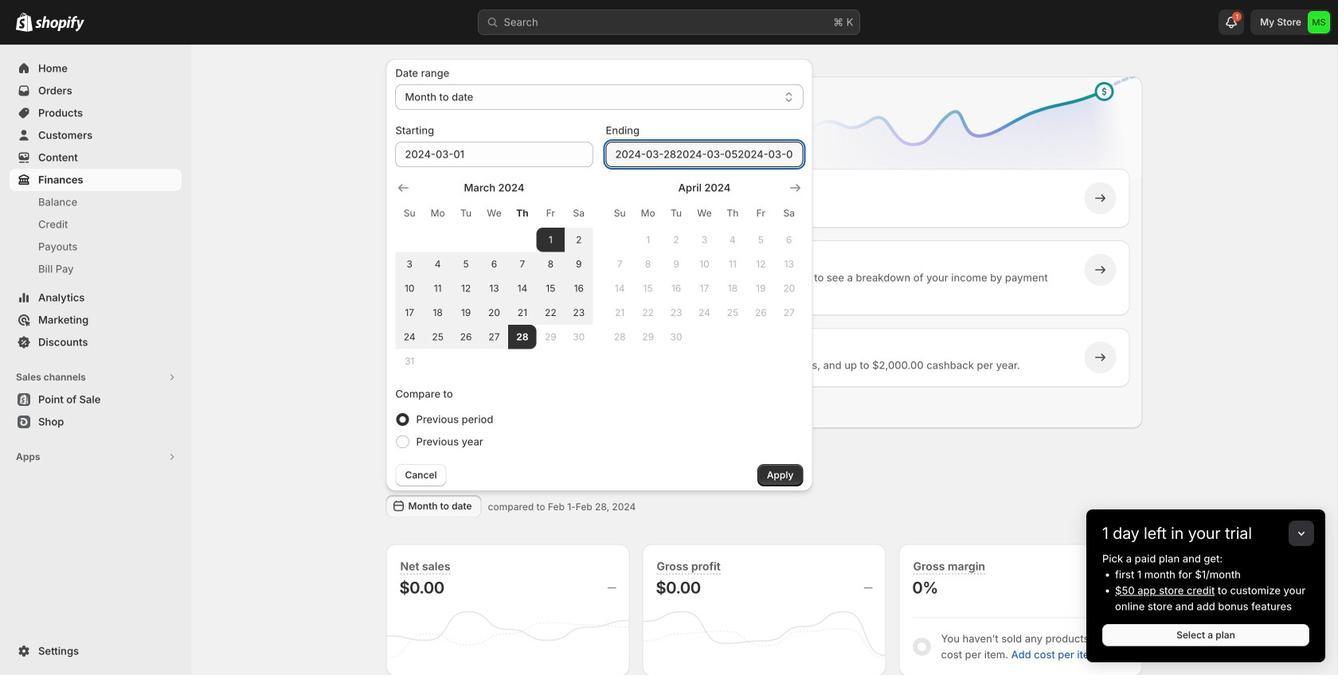 Task type: describe. For each thing, give the bounding box(es) containing it.
saturday element for friday element associated with second grid from the right's wednesday element
[[565, 199, 593, 228]]

line chart image
[[781, 73, 1146, 204]]

select a plan image
[[420, 190, 436, 206]]

2 grid from the left
[[606, 180, 803, 349]]

friday element for second grid from the right's wednesday element
[[537, 199, 565, 228]]

thursday element for second grid from the right's wednesday element
[[508, 199, 537, 228]]

saturday element for friday element for first grid from right's wednesday element
[[775, 199, 803, 228]]

thursday element for first grid from right's wednesday element
[[719, 199, 747, 228]]

tuesday element for monday element related to second grid from the right's wednesday element
[[452, 199, 480, 228]]

sunday element for first grid from right's wednesday element monday element
[[606, 199, 634, 228]]

set up shopify payments image
[[420, 262, 436, 278]]

1 horizontal spatial shopify image
[[35, 16, 84, 32]]

my store image
[[1308, 11, 1330, 33]]



Task type: vqa. For each thing, say whether or not it's contained in the screenshot.
the rightmost Sunday "element"
yes



Task type: locate. For each thing, give the bounding box(es) containing it.
0 horizontal spatial wednesday element
[[480, 199, 508, 228]]

0 horizontal spatial tuesday element
[[452, 199, 480, 228]]

0 horizontal spatial thursday element
[[508, 199, 537, 228]]

saturday element
[[565, 199, 593, 228], [775, 199, 803, 228]]

1 thursday element from the left
[[508, 199, 537, 228]]

grid
[[395, 180, 593, 374], [606, 180, 803, 349]]

1 horizontal spatial thursday element
[[719, 199, 747, 228]]

1 saturday element from the left
[[565, 199, 593, 228]]

0 horizontal spatial monday element
[[424, 199, 452, 228]]

wednesday element
[[480, 199, 508, 228], [690, 199, 719, 228]]

1 monday element from the left
[[424, 199, 452, 228]]

tuesday element
[[452, 199, 480, 228], [662, 199, 690, 228]]

monday element
[[424, 199, 452, 228], [634, 199, 662, 228]]

2 friday element from the left
[[747, 199, 775, 228]]

monday element for second grid from the right's wednesday element
[[424, 199, 452, 228]]

friday element for first grid from right's wednesday element
[[747, 199, 775, 228]]

1 horizontal spatial sunday element
[[606, 199, 634, 228]]

wednesday element for second grid from the right
[[480, 199, 508, 228]]

0 horizontal spatial sunday element
[[395, 199, 424, 228]]

0 horizontal spatial grid
[[395, 180, 593, 374]]

0 horizontal spatial saturday element
[[565, 199, 593, 228]]

monday element for first grid from right's wednesday element
[[634, 199, 662, 228]]

sunday element
[[395, 199, 424, 228], [606, 199, 634, 228]]

friday element
[[537, 199, 565, 228], [747, 199, 775, 228]]

2 saturday element from the left
[[775, 199, 803, 228]]

0 horizontal spatial shopify image
[[16, 13, 33, 32]]

sunday element for monday element related to second grid from the right's wednesday element
[[395, 199, 424, 228]]

2 thursday element from the left
[[719, 199, 747, 228]]

1 horizontal spatial wednesday element
[[690, 199, 719, 228]]

wednesday element for first grid from right
[[690, 199, 719, 228]]

1 sunday element from the left
[[395, 199, 424, 228]]

1 wednesday element from the left
[[480, 199, 508, 228]]

1 horizontal spatial tuesday element
[[662, 199, 690, 228]]

shopify image
[[16, 13, 33, 32], [35, 16, 84, 32]]

thursday element
[[508, 199, 537, 228], [719, 199, 747, 228]]

1 horizontal spatial friday element
[[747, 199, 775, 228]]

1 horizontal spatial saturday element
[[775, 199, 803, 228]]

1 horizontal spatial monday element
[[634, 199, 662, 228]]

0 horizontal spatial friday element
[[537, 199, 565, 228]]

None text field
[[395, 142, 593, 167], [606, 142, 803, 167], [395, 142, 593, 167], [606, 142, 803, 167]]

1 friday element from the left
[[537, 199, 565, 228]]

2 wednesday element from the left
[[690, 199, 719, 228]]

tuesday element for first grid from right's wednesday element monday element
[[662, 199, 690, 228]]

2 monday element from the left
[[634, 199, 662, 228]]

2 sunday element from the left
[[606, 199, 634, 228]]

2 tuesday element from the left
[[662, 199, 690, 228]]

1 grid from the left
[[395, 180, 593, 374]]

1 tuesday element from the left
[[452, 199, 480, 228]]

1 horizontal spatial grid
[[606, 180, 803, 349]]



